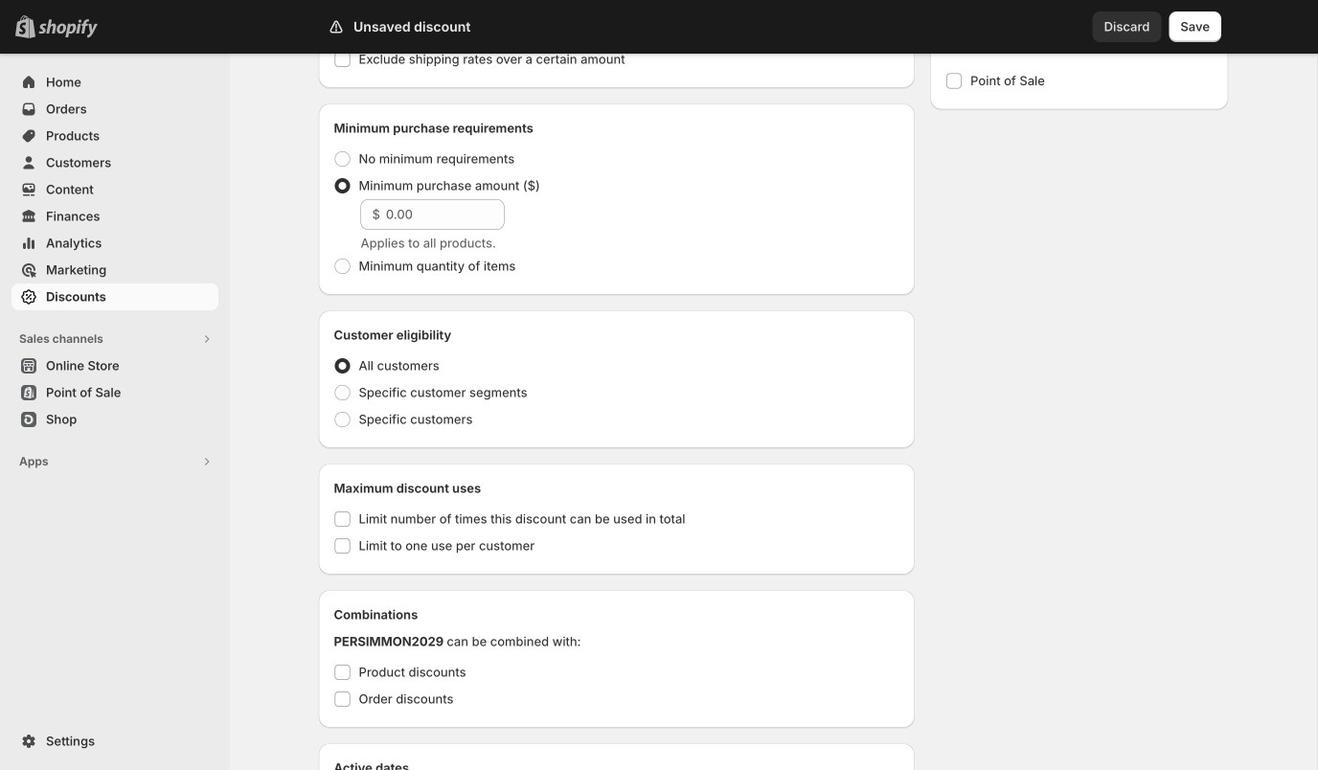 Task type: vqa. For each thing, say whether or not it's contained in the screenshot.
0.00 text field
yes



Task type: describe. For each thing, give the bounding box(es) containing it.
shopify image
[[38, 19, 98, 38]]

0.00 text field
[[386, 199, 504, 230]]



